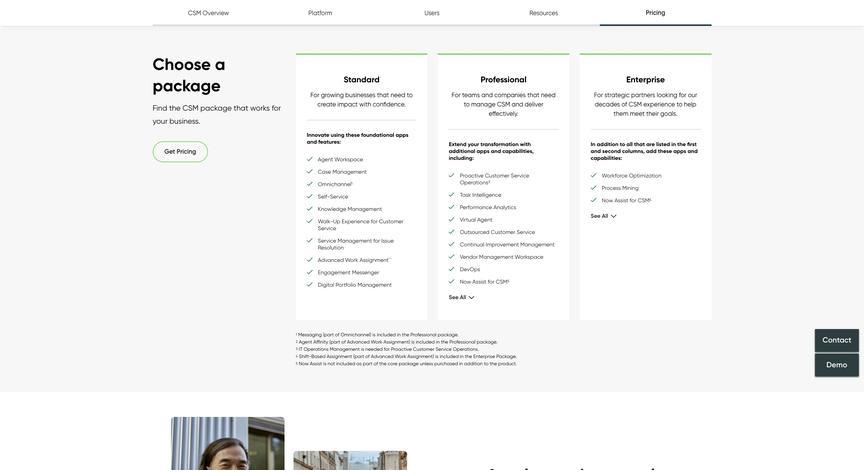 Task type: describe. For each thing, give the bounding box(es) containing it.
0 vertical spatial (part
[[323, 332, 334, 338]]

goals.
[[661, 110, 678, 117]]

a
[[215, 54, 225, 74]]

demo link
[[815, 354, 859, 377]]

package inside find the csm package that works for your business.
[[200, 104, 232, 113]]

1 horizontal spatial assist
[[473, 279, 486, 285]]

of right part
[[374, 361, 378, 367]]

for down the mining
[[630, 197, 636, 204]]

walk-up experience for customer service
[[318, 218, 404, 232]]

the inside in addition to all that are listed in the first and second columns, add these apps and capabilities:
[[677, 141, 686, 148]]

1 horizontal spatial work
[[371, 339, 382, 345]]

analytics
[[493, 204, 516, 211]]

service inside the walk-up experience for customer service
[[318, 225, 336, 232]]

effectively.
[[489, 110, 519, 117]]

looking
[[657, 91, 677, 99]]

1 horizontal spatial advanced
[[347, 339, 370, 345]]

their
[[646, 110, 659, 117]]

capabilities:
[[591, 155, 622, 161]]

process mining
[[602, 185, 639, 191]]

for inside the walk-up experience for customer service
[[371, 218, 378, 225]]

included left as
[[336, 361, 355, 367]]

agent inside 1 messaging (part of omnichannel) is included in the professional package. 2 agent affinity (part of advanced work assignment) is included in the professional package. 3 it operations management is needed for proactive customer service operations. 4 shift‑based assignment (part of advanced work assignment) is included in the enterprise package. 5 now assist is not included as part of the core package unless purchased in addition to the product.
[[299, 339, 312, 345]]

demo
[[827, 361, 848, 370]]

features:
[[318, 138, 341, 145]]

strategic
[[605, 91, 630, 99]]

are
[[646, 141, 655, 148]]

that for in addition to all that are listed in the first and second columns, add these apps and capabilities:
[[634, 141, 645, 148]]

needed
[[365, 347, 383, 352]]

2,
[[389, 257, 390, 259]]

4 inside 1 messaging (part of omnichannel) is included in the professional package. 2 agent affinity (part of advanced work assignment) is included in the professional package. 3 it operations management is needed for proactive customer service operations. 4 shift‑based assignment (part of advanced work assignment) is included in the enterprise package. 5 now assist is not included as part of the core package unless purchased in addition to the product.
[[296, 354, 298, 358]]

knowledge management
[[318, 206, 382, 212]]

mining
[[622, 185, 639, 191]]

customer inside 1 messaging (part of omnichannel) is included in the professional package. 2 agent affinity (part of advanced work assignment) is included in the professional package. 3 it operations management is needed for proactive customer service operations. 4 shift‑based assignment (part of advanced work assignment) is included in the enterprise package. 5 now assist is not included as part of the core package unless purchased in addition to the product.
[[413, 347, 434, 352]]

self-service
[[318, 193, 348, 200]]

confidence.
[[373, 101, 406, 108]]

apps inside in addition to all that are listed in the first and second columns, add these apps and capabilities:
[[673, 148, 686, 155]]

portfolio
[[336, 282, 356, 288]]

teams
[[462, 91, 480, 99]]

enterprise inside 1 messaging (part of omnichannel) is included in the professional package. 2 agent affinity (part of advanced work assignment) is included in the professional package. 3 it operations management is needed for proactive customer service operations. 4 shift‑based assignment (part of advanced work assignment) is included in the enterprise package. 5 now assist is not included as part of the core package unless purchased in addition to the product.
[[473, 354, 495, 359]]

customer inside the walk-up experience for customer service
[[379, 218, 404, 225]]

manage
[[471, 101, 496, 108]]

purchased
[[434, 361, 458, 367]]

0 vertical spatial work
[[345, 257, 358, 264]]

1 inside 1 messaging (part of omnichannel) is included in the professional package. 2 agent affinity (part of advanced work assignment) is included in the professional package. 3 it operations management is needed for proactive customer service operations. 4 shift‑based assignment (part of advanced work assignment) is included in the enterprise package. 5 now assist is not included as part of the core package unless purchased in addition to the product.
[[296, 333, 297, 337]]

contact link
[[815, 329, 859, 352]]

for growing businesses that need to create impact with confidence.
[[311, 91, 413, 108]]

service up the continual improvement management
[[517, 229, 535, 236]]

in inside in addition to all that are listed in the first and second columns, add these apps and capabilities:
[[671, 141, 676, 148]]

0 horizontal spatial now assist for csm 5
[[460, 279, 509, 285]]

2 vertical spatial advanced
[[371, 354, 394, 359]]

help
[[684, 101, 696, 108]]

of down omnichannel)
[[341, 339, 346, 345]]

service inside 1 messaging (part of omnichannel) is included in the professional package. 2 agent affinity (part of advanced work assignment) is included in the professional package. 3 it operations management is needed for proactive customer service operations. 4 shift‑based assignment (part of advanced work assignment) is included in the enterprise package. 5 now assist is not included as part of the core package unless purchased in addition to the product.
[[436, 347, 452, 352]]

omnichannel)
[[341, 332, 371, 338]]

task
[[460, 192, 471, 198]]

for down vendor management workspace
[[488, 279, 494, 285]]

1 vertical spatial agent
[[477, 217, 493, 223]]

csm inside for strategic partners looking for our decades of csm experience to help them meet their goals.
[[629, 101, 642, 108]]

innovate using these foundational apps and features:
[[307, 131, 409, 145]]

addition inside in addition to all that are listed in the first and second columns, add these apps and capabilities:
[[597, 141, 619, 148]]

advanced work assignment 2, 4
[[318, 257, 391, 264]]

in up core at the left bottom of page
[[397, 332, 401, 338]]

apps inside extend your transformation with additional apps and capabilities, including:
[[477, 148, 490, 155]]

package.
[[496, 354, 517, 359]]

in down operations.
[[460, 354, 464, 359]]

businesses
[[345, 91, 375, 99]]

product.
[[498, 361, 517, 367]]

management inside 1 messaging (part of omnichannel) is included in the professional package. 2 agent affinity (part of advanced work assignment) is included in the professional package. 3 it operations management is needed for proactive customer service operations. 4 shift‑based assignment (part of advanced work assignment) is included in the enterprise package. 5 now assist is not included as part of the core package unless purchased in addition to the product.
[[330, 347, 360, 352]]

that for for teams and companies that need to manage csm and deliver effectively.
[[527, 91, 539, 99]]

and right listed
[[688, 148, 698, 155]]

second
[[602, 148, 621, 155]]

for strategic partners looking for our decades of csm experience to help them meet their goals.
[[594, 91, 697, 117]]

1 vertical spatial professional
[[411, 332, 437, 338]]

0 vertical spatial assist
[[615, 197, 628, 204]]

choose
[[153, 54, 211, 74]]

engagement
[[318, 269, 351, 276]]

transformation
[[481, 141, 519, 148]]

additional
[[449, 148, 475, 155]]

1 horizontal spatial workspace
[[515, 254, 543, 260]]

customer inside proactive customer service operations
[[485, 172, 510, 179]]

affinity
[[313, 339, 328, 345]]

2 vertical spatial (part
[[353, 354, 364, 359]]

digital
[[318, 282, 334, 288]]

of inside for strategic partners looking for our decades of csm experience to help them meet their goals.
[[622, 101, 627, 108]]

2 vertical spatial professional
[[449, 339, 476, 345]]

companies
[[494, 91, 526, 99]]

for inside for strategic partners looking for our decades of csm experience to help them meet their goals.
[[679, 91, 687, 99]]

listed
[[656, 141, 670, 148]]

omnichannel
[[318, 181, 351, 188]]

digital portfolio management
[[318, 282, 392, 288]]

0 vertical spatial advanced
[[318, 257, 344, 264]]

csm inside for teams and companies that need to manage csm and deliver effectively.
[[497, 101, 510, 108]]

resolution
[[318, 245, 344, 251]]

find the csm package that works for your business.
[[153, 104, 281, 126]]

to inside in addition to all that are listed in the first and second columns, add these apps and capabilities:
[[620, 141, 625, 148]]

choose a package
[[153, 54, 225, 96]]

standard
[[344, 74, 380, 84]]

your inside extend your transformation with additional apps and capabilities, including:
[[468, 141, 479, 148]]

using
[[331, 131, 344, 138]]

0 vertical spatial now assist for csm 5
[[602, 197, 651, 204]]

2 horizontal spatial professional
[[481, 74, 527, 84]]

included up unless
[[416, 339, 435, 345]]

growing
[[321, 91, 344, 99]]

continual improvement management
[[460, 241, 555, 248]]

that for find the csm package that works for your business.
[[234, 104, 248, 113]]

continual
[[460, 241, 484, 248]]

extend
[[449, 141, 467, 148]]

capabilities,
[[502, 148, 534, 155]]

innovate
[[307, 131, 329, 138]]

your inside find the csm package that works for your business.
[[153, 117, 168, 126]]

the inside find the csm package that works for your business.
[[169, 104, 181, 113]]

0 vertical spatial package.
[[438, 332, 459, 338]]

1 messaging (part of omnichannel) is included in the professional package. 2 agent affinity (part of advanced work assignment) is included in the professional package. 3 it operations management is needed for proactive customer service operations. 4 shift‑based assignment (part of advanced work assignment) is included in the enterprise package. 5 now assist is not included as part of the core package unless purchased in addition to the product.
[[296, 332, 517, 367]]

with inside extend your transformation with additional apps and capabilities, including:
[[520, 141, 531, 148]]

these inside innovate using these foundational apps and features:
[[346, 131, 360, 138]]

knowledge
[[318, 206, 346, 212]]

them
[[614, 110, 628, 117]]

agent workspace
[[318, 156, 363, 163]]

process
[[602, 185, 621, 191]]

1 horizontal spatial enterprise
[[626, 74, 665, 84]]

included up the purchased
[[440, 354, 459, 359]]

it
[[299, 347, 303, 352]]

in
[[591, 141, 596, 148]]

works
[[250, 104, 270, 113]]

proactive customer service operations
[[460, 172, 529, 186]]

for for professional
[[452, 91, 461, 99]]

experience
[[644, 101, 675, 108]]

devops
[[460, 266, 480, 273]]

self-
[[318, 193, 330, 200]]

and left second
[[591, 148, 601, 155]]

included up needed
[[377, 332, 396, 338]]

2 vertical spatial work
[[395, 354, 406, 359]]

csm down vendor management workspace
[[496, 279, 508, 285]]

all
[[627, 141, 633, 148]]

add
[[646, 148, 657, 155]]

management inside 'service management for issue resolution'
[[338, 238, 372, 244]]

performance
[[460, 204, 492, 211]]



Task type: locate. For each thing, give the bounding box(es) containing it.
addition up capabilities:
[[597, 141, 619, 148]]

now down process
[[602, 197, 613, 204]]

proactive inside 1 messaging (part of omnichannel) is included in the professional package. 2 agent affinity (part of advanced work assignment) is included in the professional package. 3 it operations management is needed for proactive customer service operations. 4 shift‑based assignment (part of advanced work assignment) is included in the enterprise package. 5 now assist is not included as part of the core package unless purchased in addition to the product.
[[391, 347, 412, 352]]

2 horizontal spatial advanced
[[371, 354, 394, 359]]

0 vertical spatial operations
[[460, 179, 488, 186]]

of up them
[[622, 101, 627, 108]]

assignment up not
[[327, 354, 352, 359]]

for up create
[[311, 91, 319, 99]]

2 horizontal spatial for
[[594, 91, 603, 99]]

professional up companies
[[481, 74, 527, 84]]

and inside extend your transformation with additional apps and capabilities, including:
[[491, 148, 501, 155]]

agent down messaging
[[299, 339, 312, 345]]

up
[[333, 218, 340, 225]]

now assist for csm 5 down the devops
[[460, 279, 509, 285]]

1 horizontal spatial need
[[541, 91, 556, 99]]

0 horizontal spatial 3
[[296, 347, 298, 351]]

service management for issue resolution
[[318, 238, 394, 251]]

service up the purchased
[[436, 347, 452, 352]]

and up manage
[[482, 91, 493, 99]]

2 vertical spatial assist
[[310, 361, 322, 367]]

case
[[318, 169, 331, 175]]

performance analytics
[[460, 204, 516, 211]]

partners
[[631, 91, 655, 99]]

part
[[363, 361, 372, 367]]

optimization
[[629, 172, 662, 179]]

professional up operations.
[[449, 339, 476, 345]]

service
[[511, 172, 529, 179], [330, 193, 348, 200], [318, 225, 336, 232], [517, 229, 535, 236], [318, 238, 336, 244], [436, 347, 452, 352]]

assignment inside 1 messaging (part of omnichannel) is included in the professional package. 2 agent affinity (part of advanced work assignment) is included in the professional package. 3 it operations management is needed for proactive customer service operations. 4 shift‑based assignment (part of advanced work assignment) is included in the enterprise package. 5 now assist is not included as part of the core package unless purchased in addition to the product.
[[327, 354, 352, 359]]

3 up intelligence
[[488, 180, 490, 184]]

0 vertical spatial assignment
[[360, 257, 389, 264]]

assist down the devops
[[473, 279, 486, 285]]

0 vertical spatial now
[[602, 197, 613, 204]]

customer up unless
[[413, 347, 434, 352]]

(part up as
[[353, 354, 364, 359]]

1 vertical spatial work
[[371, 339, 382, 345]]

proactive up task
[[460, 172, 484, 179]]

to inside for strategic partners looking for our decades of csm experience to help them meet their goals.
[[677, 101, 683, 108]]

1 vertical spatial assignment
[[327, 354, 352, 359]]

service inside proactive customer service operations
[[511, 172, 529, 179]]

business.
[[169, 117, 200, 126]]

1 horizontal spatial proactive
[[460, 172, 484, 179]]

0 horizontal spatial proactive
[[391, 347, 412, 352]]

customer up "issue"
[[379, 218, 404, 225]]

0 vertical spatial 3
[[488, 180, 490, 184]]

1 horizontal spatial package.
[[477, 339, 498, 345]]

engagement messenger
[[318, 269, 379, 276]]

agent up 'case'
[[318, 156, 333, 163]]

0 horizontal spatial addition
[[464, 361, 483, 367]]

1 vertical spatial package.
[[477, 339, 498, 345]]

1 horizontal spatial with
[[520, 141, 531, 148]]

these right using
[[346, 131, 360, 138]]

workforce optimization
[[602, 172, 662, 179]]

professional up unless
[[411, 332, 437, 338]]

0 horizontal spatial 4
[[296, 354, 298, 358]]

0 vertical spatial addition
[[597, 141, 619, 148]]

workforce
[[602, 172, 628, 179]]

0 horizontal spatial assignment
[[327, 354, 352, 359]]

advanced down needed
[[371, 354, 394, 359]]

assignment
[[360, 257, 389, 264], [327, 354, 352, 359]]

our
[[688, 91, 697, 99]]

meet
[[630, 110, 645, 117]]

service down capabilities,
[[511, 172, 529, 179]]

csm inside find the csm package that works for your business.
[[182, 104, 199, 113]]

service down omnichannel 1
[[330, 193, 348, 200]]

messaging
[[298, 332, 322, 338]]

1 horizontal spatial agent
[[318, 156, 333, 163]]

and inside innovate using these foundational apps and features:
[[307, 138, 317, 145]]

for for enterprise
[[594, 91, 603, 99]]

work
[[345, 257, 358, 264], [371, 339, 382, 345], [395, 354, 406, 359]]

assignment)
[[384, 339, 410, 345], [407, 354, 434, 359]]

1 horizontal spatial 5
[[508, 279, 509, 283]]

assist inside 1 messaging (part of omnichannel) is included in the professional package. 2 agent affinity (part of advanced work assignment) is included in the professional package. 3 it operations management is needed for proactive customer service operations. 4 shift‑based assignment (part of advanced work assignment) is included in the enterprise package. 5 now assist is not included as part of the core package unless purchased in addition to the product.
[[310, 361, 322, 367]]

now inside 1 messaging (part of omnichannel) is included in the professional package. 2 agent affinity (part of advanced work assignment) is included in the professional package. 3 it operations management is needed for proactive customer service operations. 4 shift‑based assignment (part of advanced work assignment) is included in the enterprise package. 5 now assist is not included as part of the core package unless purchased in addition to the product.
[[299, 361, 309, 367]]

0 horizontal spatial now
[[299, 361, 309, 367]]

for right works
[[272, 104, 281, 113]]

5 down optimization
[[650, 198, 651, 202]]

5 inside 1 messaging (part of omnichannel) is included in the professional package. 2 agent affinity (part of advanced work assignment) is included in the professional package. 3 it operations management is needed for proactive customer service operations. 4 shift‑based assignment (part of advanced work assignment) is included in the enterprise package. 5 now assist is not included as part of the core package unless purchased in addition to the product.
[[296, 362, 298, 366]]

and left capabilities,
[[491, 148, 501, 155]]

0 horizontal spatial these
[[346, 131, 360, 138]]

unless
[[420, 361, 433, 367]]

find
[[153, 104, 167, 113]]

4 right "2,"
[[390, 257, 391, 259]]

shift‑based
[[299, 354, 326, 359]]

that inside find the csm package that works for your business.
[[234, 104, 248, 113]]

0 vertical spatial professional
[[481, 74, 527, 84]]

0 horizontal spatial professional
[[411, 332, 437, 338]]

to inside for teams and companies that need to manage csm and deliver effectively.
[[464, 101, 470, 108]]

in
[[671, 141, 676, 148], [397, 332, 401, 338], [436, 339, 440, 345], [460, 354, 464, 359], [459, 361, 463, 367]]

2 need from the left
[[541, 91, 556, 99]]

vendor management workspace
[[460, 254, 543, 260]]

for inside 'service management for issue resolution'
[[373, 238, 380, 244]]

1 vertical spatial advanced
[[347, 339, 370, 345]]

of left omnichannel)
[[335, 332, 339, 338]]

1 vertical spatial 5
[[508, 279, 509, 283]]

case management
[[318, 169, 367, 175]]

for left our
[[679, 91, 687, 99]]

1 vertical spatial 4
[[296, 354, 298, 358]]

the
[[169, 104, 181, 113], [677, 141, 686, 148], [402, 332, 409, 338], [441, 339, 448, 345], [465, 354, 472, 359], [379, 361, 387, 367], [490, 361, 497, 367]]

apps right additional
[[477, 148, 490, 155]]

need inside for growing businesses that need to create impact with confidence.
[[391, 91, 405, 99]]

first
[[687, 141, 697, 148]]

assignment) up unless
[[407, 354, 434, 359]]

csm
[[497, 101, 510, 108], [629, 101, 642, 108], [182, 104, 199, 113], [638, 197, 650, 204], [496, 279, 508, 285]]

apps inside innovate using these foundational apps and features:
[[396, 131, 409, 138]]

1 horizontal spatial assignment
[[360, 257, 389, 264]]

now
[[602, 197, 613, 204], [460, 279, 471, 285], [299, 361, 309, 367]]

agent down performance analytics
[[477, 217, 493, 223]]

customer up intelligence
[[485, 172, 510, 179]]

for inside 1 messaging (part of omnichannel) is included in the professional package. 2 agent affinity (part of advanced work assignment) is included in the professional package. 3 it operations management is needed for proactive customer service operations. 4 shift‑based assignment (part of advanced work assignment) is included in the enterprise package. 5 now assist is not included as part of the core package unless purchased in addition to the product.
[[384, 347, 390, 352]]

3 for from the left
[[594, 91, 603, 99]]

0 horizontal spatial workspace
[[335, 156, 363, 163]]

for inside find the csm package that works for your business.
[[272, 104, 281, 113]]

csm up effectively.
[[497, 101, 510, 108]]

impact
[[338, 101, 358, 108]]

0 vertical spatial assignment)
[[384, 339, 410, 345]]

5 down vendor management workspace
[[508, 279, 509, 283]]

service inside 'service management for issue resolution'
[[318, 238, 336, 244]]

1 down case management
[[351, 181, 353, 186]]

workspace down the continual improvement management
[[515, 254, 543, 260]]

2 for from the left
[[452, 91, 461, 99]]

2 horizontal spatial now
[[602, 197, 613, 204]]

proactive up core at the left bottom of page
[[391, 347, 412, 352]]

enterprise down operations.
[[473, 354, 495, 359]]

package inside the choose a package
[[153, 75, 221, 96]]

1 horizontal spatial operations
[[460, 179, 488, 186]]

1 vertical spatial enterprise
[[473, 354, 495, 359]]

operations up shift‑based
[[304, 347, 329, 352]]

1 horizontal spatial these
[[658, 148, 672, 155]]

2 vertical spatial package
[[399, 361, 419, 367]]

for
[[679, 91, 687, 99], [272, 104, 281, 113], [630, 197, 636, 204], [371, 218, 378, 225], [373, 238, 380, 244], [488, 279, 494, 285], [384, 347, 390, 352]]

1 vertical spatial operations
[[304, 347, 329, 352]]

create
[[317, 101, 336, 108]]

0 vertical spatial these
[[346, 131, 360, 138]]

now down shift‑based
[[299, 361, 309, 367]]

assist down shift‑based
[[310, 361, 322, 367]]

improvement
[[486, 241, 519, 248]]

vendor
[[460, 254, 478, 260]]

1 horizontal spatial professional
[[449, 339, 476, 345]]

1 vertical spatial assignment)
[[407, 354, 434, 359]]

these right add
[[658, 148, 672, 155]]

1 horizontal spatial addition
[[597, 141, 619, 148]]

need up confidence.
[[391, 91, 405, 99]]

for up decades
[[594, 91, 603, 99]]

1 vertical spatial workspace
[[515, 254, 543, 260]]

advanced down omnichannel)
[[347, 339, 370, 345]]

including:
[[449, 155, 474, 161]]

work up needed
[[371, 339, 382, 345]]

work up engagement messenger
[[345, 257, 358, 264]]

0 vertical spatial 4
[[390, 257, 391, 259]]

addition inside 1 messaging (part of omnichannel) is included in the professional package. 2 agent affinity (part of advanced work assignment) is included in the professional package. 3 it operations management is needed for proactive customer service operations. 4 shift‑based assignment (part of advanced work assignment) is included in the enterprise package. 5 now assist is not included as part of the core package unless purchased in addition to the product.
[[464, 361, 483, 367]]

0 horizontal spatial for
[[311, 91, 319, 99]]

for left "teams"
[[452, 91, 461, 99]]

3
[[488, 180, 490, 184], [296, 347, 298, 351]]

5
[[650, 198, 651, 202], [508, 279, 509, 283], [296, 362, 298, 366]]

operations inside 1 messaging (part of omnichannel) is included in the professional package. 2 agent affinity (part of advanced work assignment) is included in the professional package. 3 it operations management is needed for proactive customer service operations. 4 shift‑based assignment (part of advanced work assignment) is included in the enterprise package. 5 now assist is not included as part of the core package unless purchased in addition to the product.
[[304, 347, 329, 352]]

0 horizontal spatial apps
[[396, 131, 409, 138]]

advanced down the resolution
[[318, 257, 344, 264]]

0 vertical spatial proactive
[[460, 172, 484, 179]]

1 vertical spatial (part
[[329, 339, 340, 345]]

addition down operations.
[[464, 361, 483, 367]]

extend your transformation with additional apps and capabilities, including:
[[449, 141, 534, 161]]

operations inside proactive customer service operations
[[460, 179, 488, 186]]

and left features:
[[307, 138, 317, 145]]

that up deliver
[[527, 91, 539, 99]]

1 vertical spatial these
[[658, 148, 672, 155]]

for
[[311, 91, 319, 99], [452, 91, 461, 99], [594, 91, 603, 99]]

1 vertical spatial now assist for csm 5
[[460, 279, 509, 285]]

for inside for strategic partners looking for our decades of csm experience to help them meet their goals.
[[594, 91, 603, 99]]

1 vertical spatial now
[[460, 279, 471, 285]]

1 vertical spatial with
[[520, 141, 531, 148]]

1 horizontal spatial now
[[460, 279, 471, 285]]

1 vertical spatial 3
[[296, 347, 298, 351]]

with inside for growing businesses that need to create impact with confidence.
[[359, 101, 371, 108]]

your right extend
[[468, 141, 479, 148]]

0 horizontal spatial enterprise
[[473, 354, 495, 359]]

work up core at the left bottom of page
[[395, 354, 406, 359]]

for right needed
[[384, 347, 390, 352]]

and
[[482, 91, 493, 99], [512, 101, 523, 108], [307, 138, 317, 145], [491, 148, 501, 155], [591, 148, 601, 155], [688, 148, 698, 155]]

now assist for csm 5 down the mining
[[602, 197, 651, 204]]

1
[[351, 181, 353, 186], [296, 333, 297, 337]]

1 vertical spatial package
[[200, 104, 232, 113]]

0 vertical spatial 5
[[650, 198, 651, 202]]

in addition to all that are listed in the first and second columns, add these apps and capabilities:
[[591, 141, 698, 161]]

operations
[[460, 179, 488, 186], [304, 347, 329, 352]]

for for standard
[[311, 91, 319, 99]]

0 horizontal spatial advanced
[[318, 257, 344, 264]]

1 vertical spatial your
[[468, 141, 479, 148]]

omnichannel 1
[[318, 181, 353, 188]]

1 horizontal spatial your
[[468, 141, 479, 148]]

assignment up messenger
[[360, 257, 389, 264]]

outsourced
[[460, 229, 490, 236]]

for inside for growing businesses that need to create impact with confidence.
[[311, 91, 319, 99]]

0 vertical spatial package
[[153, 75, 221, 96]]

for teams and companies that need to manage csm and deliver effectively.
[[452, 91, 556, 117]]

0 horizontal spatial package.
[[438, 332, 459, 338]]

need inside for teams and companies that need to manage csm and deliver effectively.
[[541, 91, 556, 99]]

customer
[[485, 172, 510, 179], [379, 218, 404, 225], [491, 229, 515, 236], [413, 347, 434, 352]]

1 horizontal spatial for
[[452, 91, 461, 99]]

1 for from the left
[[311, 91, 319, 99]]

2 horizontal spatial work
[[395, 354, 406, 359]]

service down walk-
[[318, 225, 336, 232]]

customer up improvement
[[491, 229, 515, 236]]

4 down 2
[[296, 354, 298, 358]]

experience
[[342, 218, 370, 225]]

0 vertical spatial 1
[[351, 181, 353, 186]]

3 left it
[[296, 347, 298, 351]]

package inside 1 messaging (part of omnichannel) is included in the professional package. 2 agent affinity (part of advanced work assignment) is included in the professional package. 3 it operations management is needed for proactive customer service operations. 4 shift‑based assignment (part of advanced work assignment) is included in the enterprise package. 5 now assist is not included as part of the core package unless purchased in addition to the product.
[[399, 361, 419, 367]]

2 vertical spatial agent
[[299, 339, 312, 345]]

for right experience
[[371, 218, 378, 225]]

walk-
[[318, 218, 333, 225]]

5 down 2
[[296, 362, 298, 366]]

that up confidence.
[[377, 91, 389, 99]]

outsourced customer service
[[460, 229, 535, 236]]

0 vertical spatial your
[[153, 117, 168, 126]]

your down find
[[153, 117, 168, 126]]

these inside in addition to all that are listed in the first and second columns, add these apps and capabilities:
[[658, 148, 672, 155]]

foundational
[[361, 131, 394, 138]]

package
[[153, 75, 221, 96], [200, 104, 232, 113], [399, 361, 419, 367]]

(part right affinity
[[329, 339, 340, 345]]

proactive
[[460, 172, 484, 179], [391, 347, 412, 352]]

2 vertical spatial 5
[[296, 362, 298, 366]]

2 horizontal spatial 5
[[650, 198, 651, 202]]

advanced
[[318, 257, 344, 264], [347, 339, 370, 345], [371, 354, 394, 359]]

assist
[[615, 197, 628, 204], [473, 279, 486, 285], [310, 361, 322, 367]]

1 horizontal spatial 3
[[488, 180, 490, 184]]

for left "issue"
[[373, 238, 380, 244]]

management
[[333, 169, 367, 175], [348, 206, 382, 212], [338, 238, 372, 244], [520, 241, 555, 248], [479, 254, 514, 260], [358, 282, 392, 288], [330, 347, 360, 352]]

with right transformation
[[520, 141, 531, 148]]

0 vertical spatial workspace
[[335, 156, 363, 163]]

proactive inside proactive customer service operations
[[460, 172, 484, 179]]

package.
[[438, 332, 459, 338], [477, 339, 498, 345]]

that right all
[[634, 141, 645, 148]]

that inside for teams and companies that need to manage csm and deliver effectively.
[[527, 91, 539, 99]]

0 vertical spatial with
[[359, 101, 371, 108]]

of
[[622, 101, 627, 108], [335, 332, 339, 338], [341, 339, 346, 345], [365, 354, 370, 359], [374, 361, 378, 367]]

service up the resolution
[[318, 238, 336, 244]]

operations.
[[453, 347, 479, 352]]

0 vertical spatial agent
[[318, 156, 333, 163]]

in up the purchased
[[436, 339, 440, 345]]

apps right foundational
[[396, 131, 409, 138]]

in right the purchased
[[459, 361, 463, 367]]

1 vertical spatial addition
[[464, 361, 483, 367]]

2
[[296, 340, 298, 344]]

0 vertical spatial enterprise
[[626, 74, 665, 84]]

and down companies
[[512, 101, 523, 108]]

1 vertical spatial proactive
[[391, 347, 412, 352]]

3 inside 1 messaging (part of omnichannel) is included in the professional package. 2 agent affinity (part of advanced work assignment) is included in the professional package. 3 it operations management is needed for proactive customer service operations. 4 shift‑based assignment (part of advanced work assignment) is included in the enterprise package. 5 now assist is not included as part of the core package unless purchased in addition to the product.
[[296, 347, 298, 351]]

0 horizontal spatial your
[[153, 117, 168, 126]]

workspace up case management
[[335, 156, 363, 163]]

2 horizontal spatial apps
[[673, 148, 686, 155]]

deliver
[[525, 101, 543, 108]]

that inside for growing businesses that need to create impact with confidence.
[[377, 91, 389, 99]]

to inside for growing businesses that need to create impact with confidence.
[[407, 91, 413, 99]]

as
[[356, 361, 362, 367]]

assignment) up core at the left bottom of page
[[384, 339, 410, 345]]

(part up affinity
[[323, 332, 334, 338]]

enterprise up partners on the right of page
[[626, 74, 665, 84]]

1 up 2
[[296, 333, 297, 337]]

1 vertical spatial 1
[[296, 333, 297, 337]]

0 horizontal spatial 1
[[296, 333, 297, 337]]

of up part
[[365, 354, 370, 359]]

assist down process mining
[[615, 197, 628, 204]]

contact
[[823, 336, 852, 345]]

0 horizontal spatial work
[[345, 257, 358, 264]]

0 horizontal spatial assist
[[310, 361, 322, 367]]

csm up meet
[[629, 101, 642, 108]]

to inside 1 messaging (part of omnichannel) is included in the professional package. 2 agent affinity (part of advanced work assignment) is included in the professional package. 3 it operations management is needed for proactive customer service operations. 4 shift‑based assignment (part of advanced work assignment) is included in the enterprise package. 5 now assist is not included as part of the core package unless purchased in addition to the product.
[[484, 361, 489, 367]]

1 horizontal spatial apps
[[477, 148, 490, 155]]

with down businesses
[[359, 101, 371, 108]]

csm down the mining
[[638, 197, 650, 204]]

0 horizontal spatial operations
[[304, 347, 329, 352]]

1 horizontal spatial 4
[[390, 257, 391, 259]]

1 vertical spatial assist
[[473, 279, 486, 285]]

core
[[388, 361, 398, 367]]

for inside for teams and companies that need to manage csm and deliver effectively.
[[452, 91, 461, 99]]

0 horizontal spatial 5
[[296, 362, 298, 366]]

need
[[391, 91, 405, 99], [541, 91, 556, 99]]

that inside in addition to all that are listed in the first and second columns, add these apps and capabilities:
[[634, 141, 645, 148]]

0 horizontal spatial with
[[359, 101, 371, 108]]

1 inside omnichannel 1
[[351, 181, 353, 186]]

intelligence
[[472, 192, 501, 198]]

2 horizontal spatial assist
[[615, 197, 628, 204]]

4 inside advanced work assignment 2, 4
[[390, 257, 391, 259]]

1 need from the left
[[391, 91, 405, 99]]

to
[[407, 91, 413, 99], [464, 101, 470, 108], [677, 101, 683, 108], [620, 141, 625, 148], [484, 361, 489, 367]]

0 horizontal spatial agent
[[299, 339, 312, 345]]

need up deliver
[[541, 91, 556, 99]]

csm up business.
[[182, 104, 199, 113]]



Task type: vqa. For each thing, say whether or not it's contained in the screenshot.
Search image
no



